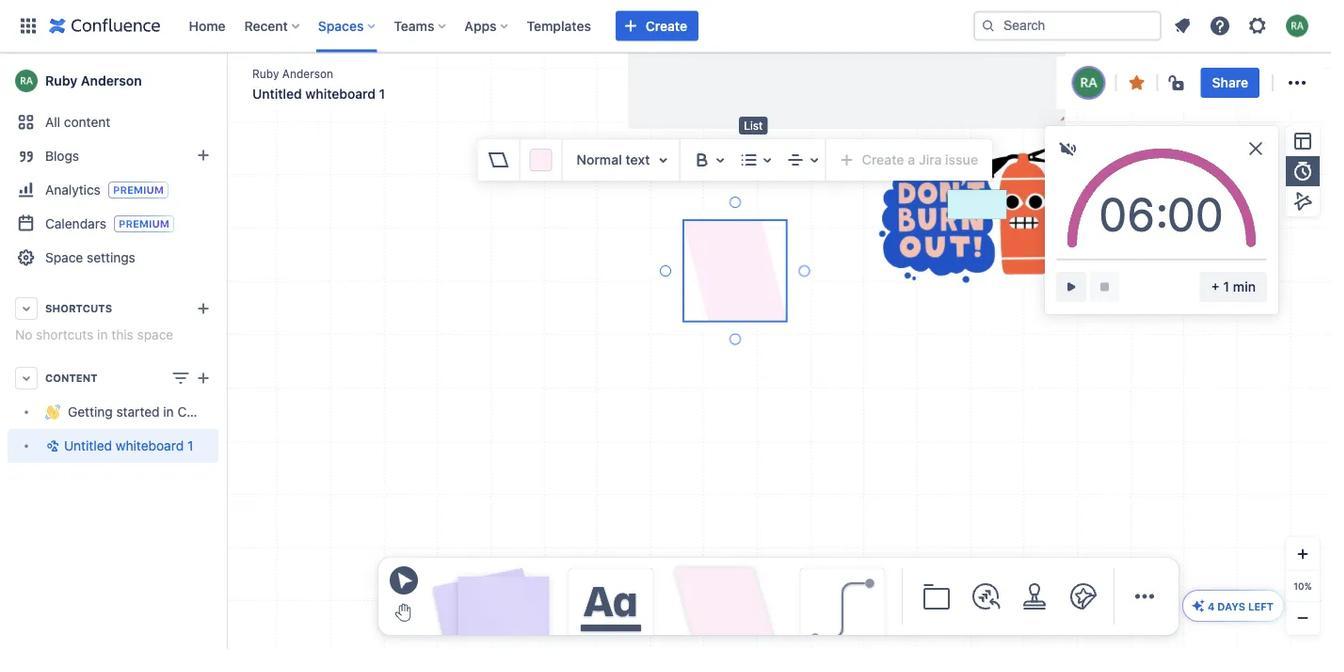 Task type: vqa. For each thing, say whether or not it's contained in the screenshot.
cell options DROPDOWN BUTTON
no



Task type: locate. For each thing, give the bounding box(es) containing it.
premium image
[[108, 182, 168, 199], [114, 216, 174, 233]]

premium image up calendars link
[[108, 182, 168, 199]]

0 horizontal spatial whiteboard
[[116, 438, 184, 454]]

0 horizontal spatial in
[[97, 327, 108, 343]]

more actions image
[[1287, 72, 1309, 94]]

0 horizontal spatial 1
[[187, 438, 193, 454]]

shortcuts
[[36, 327, 94, 343]]

1 vertical spatial 1
[[187, 438, 193, 454]]

1 down spaces popup button in the top left of the page
[[379, 86, 385, 102]]

ruby anderson link down recent "popup button"
[[252, 65, 333, 82]]

1 horizontal spatial ruby
[[252, 67, 279, 80]]

1 horizontal spatial ruby anderson link
[[252, 65, 333, 82]]

tree
[[8, 396, 247, 463]]

calendars
[[45, 216, 106, 231]]

untitled inside ruby anderson untitled whiteboard 1
[[252, 86, 302, 102]]

0 horizontal spatial anderson
[[81, 73, 142, 89]]

space settings link
[[8, 241, 219, 275]]

in right started
[[163, 405, 174, 420]]

ruby right collapse sidebar icon
[[252, 67, 279, 80]]

untitled right collapse sidebar icon
[[252, 86, 302, 102]]

1 inside space element
[[187, 438, 193, 454]]

notification icon image
[[1172, 15, 1194, 37]]

premium image inside analytics link
[[108, 182, 168, 199]]

1 down confluence
[[187, 438, 193, 454]]

ruby inside space element
[[45, 73, 77, 89]]

ruby inside ruby anderson untitled whiteboard 1
[[252, 67, 279, 80]]

whiteboard down spaces
[[306, 86, 376, 102]]

started
[[116, 405, 160, 420]]

space
[[137, 327, 174, 343]]

untitled
[[252, 86, 302, 102], [64, 438, 112, 454]]

1 horizontal spatial whiteboard
[[306, 86, 376, 102]]

4
[[1208, 601, 1215, 613]]

1 vertical spatial whiteboard
[[116, 438, 184, 454]]

home
[[189, 18, 226, 33]]

appswitcher icon image
[[17, 15, 40, 37]]

premium image down analytics link
[[114, 216, 174, 233]]

0 vertical spatial whiteboard
[[306, 86, 376, 102]]

whiteboard inside ruby anderson untitled whiteboard 1
[[306, 86, 376, 102]]

banner
[[0, 0, 1332, 53]]

ruby for ruby anderson
[[45, 73, 77, 89]]

space
[[45, 250, 83, 266]]

whiteboard
[[306, 86, 376, 102], [116, 438, 184, 454]]

anderson inside space element
[[81, 73, 142, 89]]

create a blog image
[[192, 144, 215, 167]]

confluence image
[[49, 15, 161, 37], [49, 15, 161, 37]]

analytics link
[[8, 173, 219, 207]]

anderson
[[282, 67, 333, 80], [81, 73, 142, 89]]

1 horizontal spatial in
[[163, 405, 174, 420]]

change view image
[[170, 367, 192, 390]]

spaces
[[318, 18, 364, 33]]

space settings
[[45, 250, 136, 266]]

settings
[[87, 250, 136, 266]]

templates
[[527, 18, 591, 33]]

anderson inside ruby anderson untitled whiteboard 1
[[282, 67, 333, 80]]

1 vertical spatial untitled
[[64, 438, 112, 454]]

help icon image
[[1210, 15, 1232, 37]]

premium image for calendars
[[114, 216, 174, 233]]

ruby anderson link up all content link
[[8, 62, 219, 100]]

your profile and preferences image
[[1287, 15, 1309, 37]]

premium image inside calendars link
[[114, 216, 174, 233]]

ruby anderson link
[[8, 62, 219, 100], [252, 65, 333, 82]]

in left this
[[97, 327, 108, 343]]

in for started
[[163, 405, 174, 420]]

days
[[1218, 601, 1246, 613]]

untitled down getting
[[64, 438, 112, 454]]

untitled whiteboard 1
[[64, 438, 193, 454]]

anderson up all content link
[[81, 73, 142, 89]]

ruby up all
[[45, 73, 77, 89]]

apps
[[465, 18, 497, 33]]

4 days left button
[[1184, 592, 1284, 622]]

0 horizontal spatial untitled
[[64, 438, 112, 454]]

unstar image
[[1126, 72, 1149, 94]]

whiteboard inside untitled whiteboard 1 link
[[116, 438, 184, 454]]

1
[[379, 86, 385, 102], [187, 438, 193, 454]]

content
[[45, 373, 98, 385]]

no shortcuts in this space
[[15, 327, 174, 343]]

1 horizontal spatial 1
[[379, 86, 385, 102]]

0 horizontal spatial ruby
[[45, 73, 77, 89]]

0 vertical spatial untitled
[[252, 86, 302, 102]]

1 vertical spatial premium image
[[114, 216, 174, 233]]

global element
[[11, 0, 970, 52]]

1 horizontal spatial anderson
[[282, 67, 333, 80]]

anderson down spaces
[[282, 67, 333, 80]]

0 vertical spatial 1
[[379, 86, 385, 102]]

apps button
[[459, 11, 516, 41]]

0 vertical spatial in
[[97, 327, 108, 343]]

tree containing getting started in confluence
[[8, 396, 247, 463]]

anderson for ruby anderson
[[81, 73, 142, 89]]

whiteboard down getting started in confluence in the bottom left of the page
[[116, 438, 184, 454]]

1 vertical spatial in
[[163, 405, 174, 420]]

in
[[97, 327, 108, 343], [163, 405, 174, 420]]

space element
[[0, 53, 247, 651]]

premium image for analytics
[[108, 182, 168, 199]]

1 horizontal spatial untitled
[[252, 86, 302, 102]]

0 vertical spatial premium image
[[108, 182, 168, 199]]

ruby
[[252, 67, 279, 80], [45, 73, 77, 89]]



Task type: describe. For each thing, give the bounding box(es) containing it.
untitled whiteboard 1 link
[[8, 430, 219, 463]]

spaces button
[[313, 11, 383, 41]]

0 horizontal spatial ruby anderson link
[[8, 62, 219, 100]]

4 days left
[[1208, 601, 1275, 613]]

getting started in confluence
[[68, 405, 247, 420]]

getting started in confluence link
[[8, 396, 247, 430]]

share
[[1213, 75, 1249, 90]]

create content image
[[192, 367, 215, 390]]

in for shortcuts
[[97, 327, 108, 343]]

no restrictions image
[[1168, 72, 1190, 94]]

ruby for ruby anderson untitled whiteboard 1
[[252, 67, 279, 80]]

left
[[1249, 601, 1275, 613]]

content
[[64, 114, 111, 130]]

all content
[[45, 114, 111, 130]]

recent button
[[239, 11, 307, 41]]

settings icon image
[[1247, 15, 1270, 37]]

templates link
[[521, 11, 597, 41]]

recent
[[245, 18, 288, 33]]

ruby anderson
[[45, 73, 142, 89]]

tree inside space element
[[8, 396, 247, 463]]

teams button
[[388, 11, 453, 41]]

banner containing home
[[0, 0, 1332, 53]]

add shortcut image
[[192, 298, 215, 320]]

shortcuts button
[[8, 292, 219, 326]]

create button
[[616, 11, 699, 41]]

create
[[646, 18, 688, 33]]

all content link
[[8, 106, 219, 139]]

1 inside ruby anderson untitled whiteboard 1
[[379, 86, 385, 102]]

analytics
[[45, 182, 101, 197]]

blogs link
[[8, 139, 219, 173]]

confluence
[[178, 405, 247, 420]]

ruby anderson untitled whiteboard 1
[[252, 67, 385, 102]]

search image
[[982, 18, 997, 33]]

blogs
[[45, 148, 79, 164]]

this
[[111, 327, 134, 343]]

share button
[[1202, 68, 1260, 98]]

shortcuts
[[45, 303, 112, 315]]

home link
[[183, 11, 231, 41]]

untitled inside untitled whiteboard 1 link
[[64, 438, 112, 454]]

anderson for ruby anderson untitled whiteboard 1
[[282, 67, 333, 80]]

collapse sidebar image
[[205, 62, 247, 100]]

getting
[[68, 405, 113, 420]]

premium icon image
[[1192, 599, 1207, 614]]

all
[[45, 114, 60, 130]]

calendars link
[[8, 207, 219, 241]]

ruby anderson image
[[1075, 68, 1105, 98]]

no
[[15, 327, 32, 343]]

content button
[[8, 362, 219, 396]]

teams
[[394, 18, 435, 33]]

Search field
[[974, 11, 1162, 41]]



